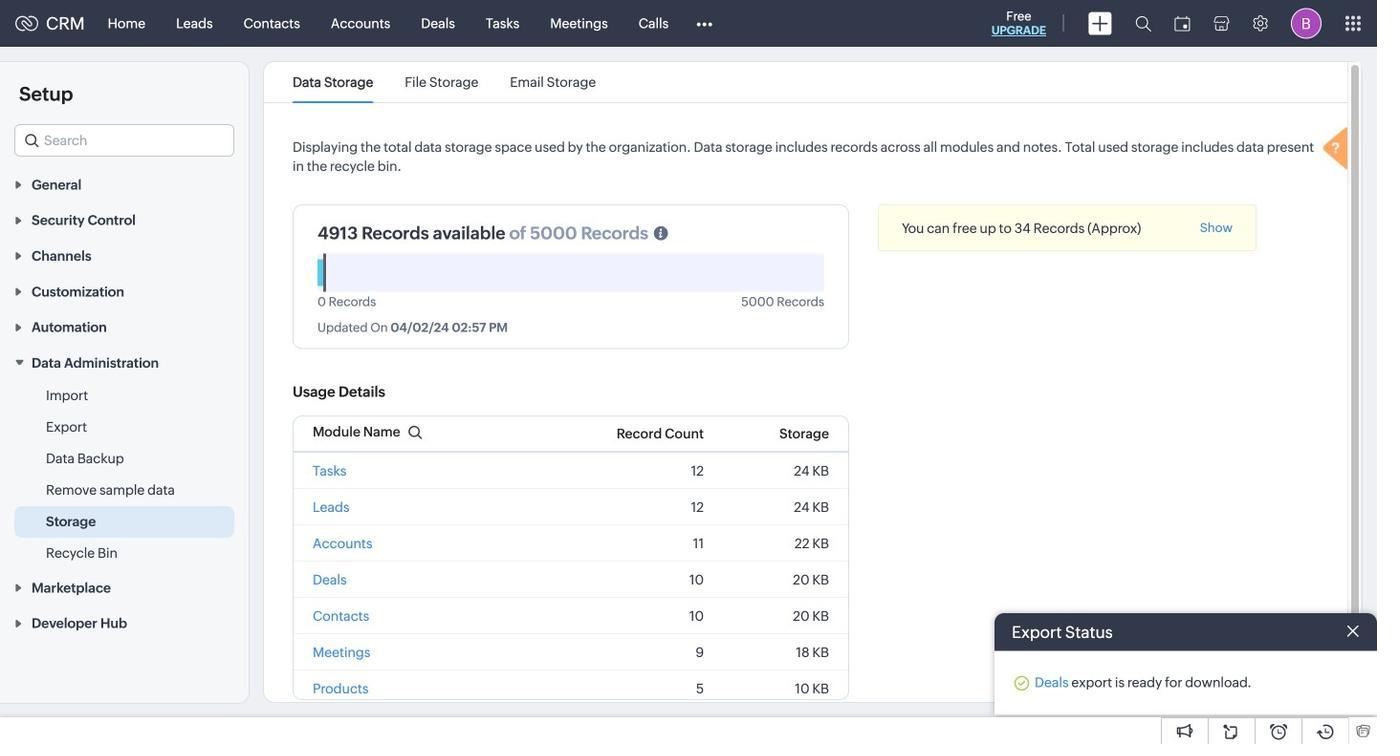 Task type: locate. For each thing, give the bounding box(es) containing it.
profile element
[[1280, 0, 1333, 46]]

logo image
[[15, 16, 38, 31]]

calendar image
[[1174, 16, 1191, 31]]

Other Modules field
[[684, 8, 725, 39]]

region
[[0, 381, 249, 570]]

search image
[[1135, 15, 1151, 32]]

None field
[[14, 124, 234, 157]]

create menu element
[[1077, 0, 1124, 46]]

Search text field
[[15, 125, 233, 156]]



Task type: vqa. For each thing, say whether or not it's contained in the screenshot.
Donette Foller (Sample) 'Jacob'
no



Task type: describe. For each thing, give the bounding box(es) containing it.
search element
[[1124, 0, 1163, 47]]

create menu image
[[1088, 12, 1112, 35]]

loading image
[[1319, 124, 1357, 176]]

profile image
[[1291, 8, 1322, 39]]



